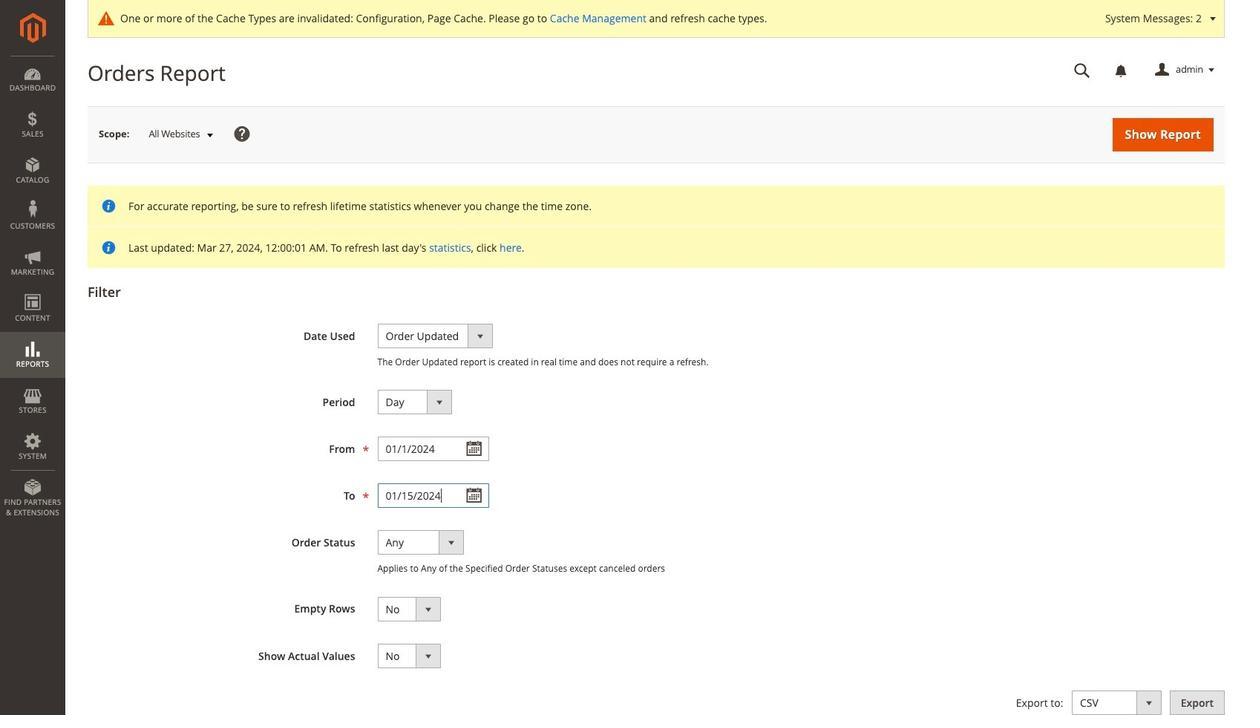Task type: locate. For each thing, give the bounding box(es) containing it.
None text field
[[378, 437, 489, 461]]

None text field
[[1064, 57, 1101, 83], [378, 484, 489, 508], [1064, 57, 1101, 83], [378, 484, 489, 508]]

menu bar
[[0, 56, 65, 525]]



Task type: describe. For each thing, give the bounding box(es) containing it.
magento admin panel image
[[20, 13, 46, 43]]



